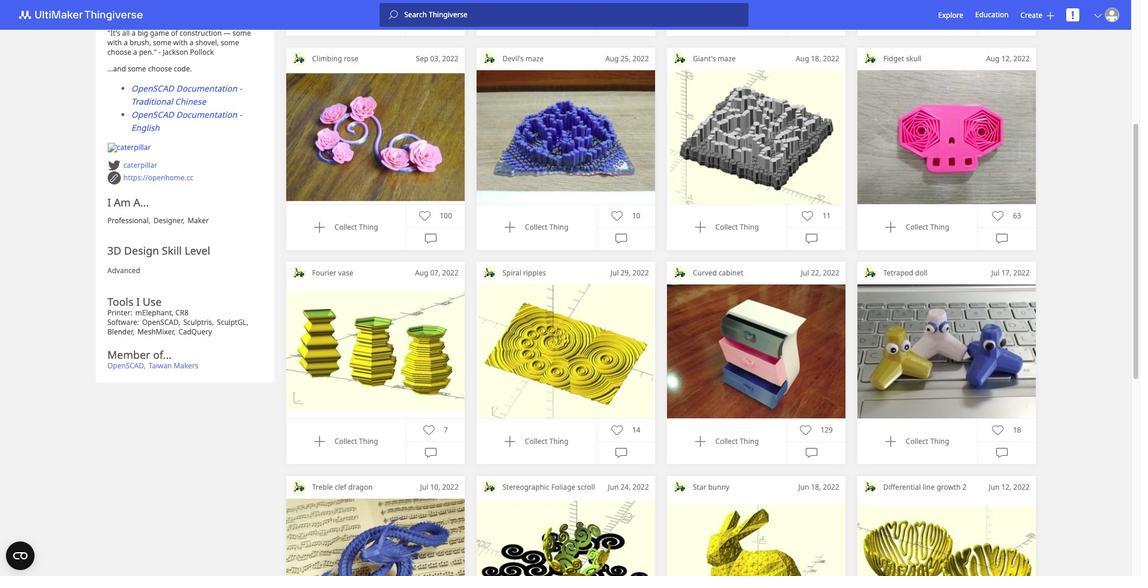 Task type: locate. For each thing, give the bounding box(es) containing it.
jun for jun 24, 2022
[[608, 482, 619, 492]]

collect up ripples
[[525, 222, 548, 232]]

collect up bunny
[[716, 436, 738, 446]]

thing for 7
[[359, 436, 378, 446]]

add to collection image for fidget skull
[[885, 221, 897, 233]]

add to collection image
[[695, 7, 707, 19], [695, 221, 707, 233], [885, 221, 897, 233], [504, 436, 516, 448], [695, 436, 707, 448], [885, 436, 897, 448]]

comment image down 100 link
[[425, 233, 437, 245]]

comment image for tetrapod doll
[[997, 447, 1009, 459]]

devil's
[[503, 54, 524, 64]]

like image for 3
[[419, 0, 431, 8]]

thing for 18
[[931, 436, 950, 446]]

1 jun from the left
[[608, 482, 619, 492]]

stereographic
[[503, 482, 550, 492]]

1 18, from the top
[[811, 54, 821, 64]]

add to collection image for climbing rose
[[314, 221, 326, 233]]

i left use
[[136, 295, 140, 309]]

openscad down blender
[[107, 361, 144, 371]]

comment image left 1
[[614, 19, 626, 31]]

spiral ripples
[[503, 268, 546, 278]]

comment image down 63 link
[[997, 233, 1009, 245]]

collect thing up line
[[906, 436, 950, 446]]

pen."
[[139, 47, 157, 57]]

openscad down use
[[142, 317, 178, 327]]

2 documentation from the top
[[176, 109, 237, 120]]

2 jun from the left
[[799, 482, 810, 492]]

1 horizontal spatial maze
[[718, 54, 736, 64]]

avatar image for spiral ripples
[[482, 266, 497, 280]]

2022 for jun 12, 2022
[[1014, 482, 1030, 492]]

with right the game
[[173, 38, 188, 48]]

comment image down 7 link
[[425, 447, 437, 459]]

thing card image for treble clef dragon
[[286, 499, 465, 576]]

collect for 63
[[906, 222, 929, 232]]

add to collection image up spiral
[[504, 221, 516, 233]]

12, for jun
[[1002, 482, 1012, 492]]

comment image for giant's maze
[[806, 233, 818, 245]]

meshmixer
[[138, 327, 174, 337]]

avatar image left "fourier"
[[292, 266, 306, 280]]

pollock
[[190, 47, 214, 57]]

documentation up chinese
[[176, 83, 237, 94]]

like image left 18
[[993, 424, 1005, 436]]

jun left 24,
[[608, 482, 619, 492]]

2022
[[442, 54, 459, 64], [633, 54, 649, 64], [823, 54, 840, 64], [1014, 54, 1030, 64], [442, 268, 459, 278], [633, 268, 649, 278], [823, 268, 840, 278], [1014, 268, 1030, 278], [442, 482, 459, 492], [633, 482, 649, 492], [823, 482, 840, 492], [1014, 482, 1030, 492]]

choose down pen." on the top of the page
[[148, 64, 172, 74]]

thing for 11
[[740, 222, 759, 232]]

like image left "11"
[[802, 210, 814, 222]]

collect up stereographic
[[525, 436, 548, 446]]

thing card image for climbing rose
[[286, 70, 465, 204]]

collect thing up cabinet
[[716, 222, 759, 232]]

avatar image left curved
[[673, 266, 687, 280]]

jul 10, 2022
[[420, 482, 459, 492]]

collect thing up ripples
[[525, 222, 569, 232]]

comment image down the 11 link
[[806, 233, 818, 245]]

maze right giant's
[[718, 54, 736, 64]]

comment image
[[614, 19, 626, 31], [806, 19, 818, 31], [997, 19, 1009, 31], [616, 233, 628, 245], [997, 233, 1009, 245], [425, 447, 437, 459], [616, 447, 628, 459]]

63
[[1013, 211, 1022, 221]]

collect thing link up doll
[[885, 221, 950, 233]]

1 horizontal spatial choose
[[148, 64, 172, 74]]

collect thing for 129
[[716, 436, 759, 446]]

thing card image for differential line growth 2
[[858, 499, 1036, 576]]

member of... openscad taiwan makers
[[107, 348, 199, 371]]

0 vertical spatial 12,
[[1002, 54, 1012, 64]]

designer
[[154, 216, 183, 226]]

like image for 10
[[612, 210, 624, 222]]

3 link
[[423, 19, 448, 31]]

avatar image left giant's
[[673, 52, 687, 66]]

avatar image for climbing rose
[[292, 52, 306, 66]]

openscad up traditional
[[131, 83, 174, 94]]

avatar image left tetrapod
[[863, 266, 878, 280]]

cadquery
[[179, 327, 212, 337]]

fourier
[[312, 268, 336, 278]]

clef
[[335, 482, 347, 492]]

1 horizontal spatial like image
[[612, 0, 624, 8]]

jul for jul 17, 2022
[[992, 268, 1000, 278]]

avatar image for star bunny
[[673, 480, 687, 495]]

2022 for aug 07, 2022
[[442, 268, 459, 278]]

like image left 10
[[612, 210, 624, 222]]

thing for 10
[[550, 222, 569, 232]]

add to collection image for spiral ripples
[[504, 436, 516, 448]]

avatar image left climbing
[[292, 52, 306, 66]]

collect for 14
[[525, 436, 548, 446]]

sculptris
[[183, 317, 212, 327]]

2 12, from the top
[[1002, 482, 1012, 492]]

3 jun from the left
[[989, 482, 1000, 492]]

jun right 2
[[989, 482, 1000, 492]]

0 vertical spatial choose
[[107, 47, 131, 57]]

collect thing for 11
[[716, 222, 759, 232]]

add to collection image up stereographic
[[504, 436, 516, 448]]

choose up …and
[[107, 47, 131, 57]]

collect thing link for 129
[[695, 436, 759, 448]]

professional
[[107, 216, 149, 226]]

like image for 11
[[802, 210, 814, 222]]

1 horizontal spatial i
[[136, 295, 140, 309]]

18, for aug
[[811, 54, 821, 64]]

1 horizontal spatial jun
[[799, 482, 810, 492]]

a
[[132, 28, 136, 38], [124, 38, 128, 48], [190, 38, 194, 48], [133, 47, 137, 57]]

aug
[[606, 54, 619, 64], [796, 54, 810, 64], [987, 54, 1000, 64], [415, 268, 429, 278]]

14
[[632, 425, 641, 435]]

0 vertical spatial 18,
[[811, 54, 821, 64]]

2022 for jul 29, 2022
[[633, 268, 649, 278]]

collect thing for 100
[[335, 222, 378, 232]]

https://openhome.cc link
[[124, 173, 194, 183]]

search control image
[[389, 10, 398, 20]]

2022 for jun 18, 2022
[[823, 482, 840, 492]]

collect thing for 7
[[335, 436, 378, 446]]

jackson
[[163, 47, 188, 57]]

shovel,
[[195, 38, 219, 48]]

avatar image left treble
[[292, 480, 306, 495]]

1 vertical spatial i
[[136, 295, 140, 309]]

add to collection image up tetrapod
[[885, 221, 897, 233]]

jul left 10,
[[420, 482, 429, 492]]

07,
[[430, 268, 440, 278]]

1 horizontal spatial with
[[173, 38, 188, 48]]

like image for 1
[[612, 0, 624, 8]]

collect for 11
[[716, 222, 738, 232]]

collect thing
[[335, 222, 378, 232], [525, 222, 569, 232], [716, 222, 759, 232], [906, 222, 950, 232], [335, 436, 378, 446], [525, 436, 569, 446], [716, 436, 759, 446], [906, 436, 950, 446]]

1 vertical spatial 12,
[[1002, 482, 1012, 492]]

jul for jul 29, 2022
[[611, 268, 619, 278]]

comment image for curved cabinet
[[806, 447, 818, 459]]

12, right 2
[[1002, 482, 1012, 492]]

10 link
[[612, 210, 641, 222]]

collect thing link
[[314, 221, 378, 233], [504, 221, 569, 233], [695, 221, 759, 233], [885, 221, 950, 233], [314, 436, 378, 448], [504, 436, 569, 448], [695, 436, 759, 448], [885, 436, 950, 448]]

fidget
[[884, 54, 905, 64]]

add to collection image
[[504, 7, 516, 19], [314, 221, 326, 233], [504, 221, 516, 233], [314, 436, 326, 448]]

maze for giant's maze
[[718, 54, 736, 64]]

18,
[[811, 54, 821, 64], [811, 482, 821, 492]]

of
[[171, 28, 178, 38]]

line
[[923, 482, 935, 492]]

jul left 22,
[[801, 268, 810, 278]]

1 vertical spatial choose
[[148, 64, 172, 74]]

1 12, from the top
[[1002, 54, 1012, 64]]

collect thing up dragon
[[335, 436, 378, 446]]

avatar image left the devil's at the left of page
[[482, 52, 497, 66]]

aug 25, 2022
[[606, 54, 649, 64]]

like image left 100
[[419, 210, 431, 222]]

sep
[[416, 54, 429, 64]]

1 vertical spatial 18,
[[811, 482, 821, 492]]

collect up vase
[[335, 222, 357, 232]]

avatar image left spiral
[[482, 266, 497, 280]]

thing card image for tetrapod doll
[[858, 285, 1036, 418]]

some
[[233, 28, 251, 38], [153, 38, 171, 48], [221, 38, 239, 48], [128, 64, 146, 74]]

i
[[107, 195, 111, 210], [136, 295, 140, 309]]

jul for jul 10, 2022
[[420, 482, 429, 492]]

2022 for aug 18, 2022
[[823, 54, 840, 64]]

thing card image for stereographic foliage scroll
[[477, 499, 655, 576]]

1 like image from the left
[[419, 0, 431, 8]]

0 horizontal spatial jun
[[608, 482, 619, 492]]

like image up 1 link
[[612, 0, 624, 8]]

0 horizontal spatial with
[[107, 38, 122, 48]]

comment image
[[423, 19, 435, 31], [425, 233, 437, 245], [806, 233, 818, 245], [806, 447, 818, 459], [997, 447, 1009, 459]]

curved
[[693, 268, 717, 278]]

comment image down 18 'link'
[[997, 447, 1009, 459]]

avatar image right !
[[1105, 8, 1120, 22]]

collect thing link up bunny
[[695, 436, 759, 448]]

1 vertical spatial documentation
[[176, 109, 237, 120]]

avatar image for curved cabinet
[[673, 266, 687, 280]]

construction
[[180, 28, 222, 38]]

add to collection image up treble
[[314, 436, 326, 448]]

like image for 100
[[419, 210, 431, 222]]

add to collection image up curved
[[695, 221, 707, 233]]

collect up doll
[[906, 222, 929, 232]]

collect thing link up ripples
[[504, 221, 569, 233]]

12, for aug
[[1002, 54, 1012, 64]]

collect thing for 18
[[906, 436, 950, 446]]

like image for 14
[[612, 424, 624, 436]]

choose inside "it's all a big game of construction — some with a brush, some with a shovel, some choose a pen." - jackson pollock
[[107, 47, 131, 57]]

thing
[[359, 222, 378, 232], [550, 222, 569, 232], [740, 222, 759, 232], [931, 222, 950, 232], [359, 436, 378, 446], [550, 436, 569, 446], [740, 436, 759, 446], [931, 436, 950, 446]]

jul
[[611, 268, 619, 278], [801, 268, 810, 278], [992, 268, 1000, 278], [420, 482, 429, 492]]

0 horizontal spatial like image
[[419, 0, 431, 8]]

fidget skull
[[884, 54, 922, 64]]

climbing rose
[[312, 54, 359, 64]]

aug for aug 07, 2022
[[415, 268, 429, 278]]

collect thing link up stereographic
[[504, 436, 569, 448]]

thing for 63
[[931, 222, 950, 232]]

collect for 7
[[335, 436, 357, 446]]

add to collection image up "fourier"
[[314, 221, 326, 233]]

"it's all a big game of construction — some with a brush, some with a shovel, some choose a pen." - jackson pollock
[[107, 28, 251, 57]]

documentation down chinese
[[176, 109, 237, 120]]

collect thing up stereographic foliage scroll
[[525, 436, 569, 446]]

10
[[632, 211, 641, 221]]

spiral
[[503, 268, 522, 278]]

openscad documentation - english link
[[131, 109, 242, 133]]

0 vertical spatial documentation
[[176, 83, 237, 94]]

like image for 129
[[800, 424, 812, 436]]

with left all
[[107, 38, 122, 48]]

avatar image left stereographic
[[482, 480, 497, 495]]

differential line growth 2
[[884, 482, 967, 492]]

2022 for aug 12, 2022
[[1014, 54, 1030, 64]]

giant's
[[693, 54, 716, 64]]

collect up cabinet
[[716, 222, 738, 232]]

aug for aug 25, 2022
[[606, 54, 619, 64]]

2 18, from the top
[[811, 482, 821, 492]]

documentation
[[176, 83, 237, 94], [176, 109, 237, 120]]

printer:
[[107, 308, 132, 318]]

collect thing up bunny
[[716, 436, 759, 446]]

like image
[[419, 0, 431, 8], [612, 0, 624, 8]]

avatar image for stereographic foliage scroll
[[482, 480, 497, 495]]

collect thing link for 7
[[314, 436, 378, 448]]

0 horizontal spatial maze
[[526, 54, 544, 64]]

1 maze from the left
[[526, 54, 544, 64]]

collect thing link up cabinet
[[695, 221, 759, 233]]

a right all
[[132, 28, 136, 38]]

comment image down 129 link
[[806, 447, 818, 459]]

collect up treble clef dragon
[[335, 436, 357, 446]]

avatar image left differential
[[863, 480, 878, 495]]

collect thing link for 63
[[885, 221, 950, 233]]

jul left 29,
[[611, 268, 619, 278]]

curved cabinet
[[693, 268, 744, 278]]

collect thing link up differential line growth 2
[[885, 436, 950, 448]]

- inside "it's all a big game of construction — some with a brush, some with a shovel, some choose a pen." - jackson pollock
[[159, 47, 161, 57]]

i left am
[[107, 195, 111, 210]]

2 horizontal spatial jun
[[989, 482, 1000, 492]]

sep 03, 2022
[[416, 54, 459, 64]]

like image left 129
[[800, 424, 812, 436]]

12,
[[1002, 54, 1012, 64], [1002, 482, 1012, 492]]

with
[[107, 38, 122, 48], [173, 38, 188, 48]]

11 link
[[802, 210, 831, 222]]

collect thing up vase
[[335, 222, 378, 232]]

rose
[[344, 54, 359, 64]]

collect thing link up vase
[[314, 221, 378, 233]]

add to collection image up differential
[[885, 436, 897, 448]]

collect thing up doll
[[906, 222, 950, 232]]

like image up 3 link
[[419, 0, 431, 8]]

openscad down traditional
[[131, 109, 174, 120]]

2022 for jul 22, 2022
[[823, 268, 840, 278]]

create
[[1021, 10, 1043, 20]]

avatar image left star
[[673, 480, 687, 495]]

thing card image for fourier vase
[[286, 285, 465, 418]]

2 maze from the left
[[718, 54, 736, 64]]

comment image left create
[[997, 19, 1009, 31]]

add to collection image for devil's maze
[[504, 221, 516, 233]]

avatar image for differential line growth 2
[[863, 480, 878, 495]]

a left pen." on the top of the page
[[133, 47, 137, 57]]

avatar image left 'fidget'
[[863, 52, 878, 66]]

aug for aug 18, 2022
[[796, 54, 810, 64]]

collect for 129
[[716, 436, 738, 446]]

melephant,
[[135, 308, 174, 318]]

collect thing link up treble clef dragon
[[314, 436, 378, 448]]

software:
[[107, 317, 139, 327]]

jul left 17,
[[992, 268, 1000, 278]]

like image left 7
[[423, 424, 435, 436]]

jun down 129 link
[[799, 482, 810, 492]]

openscad link
[[107, 361, 149, 371]]

add to collection image up star
[[695, 436, 707, 448]]

traditional
[[131, 96, 173, 107]]

2 like image from the left
[[612, 0, 624, 8]]

0 vertical spatial -
[[159, 47, 161, 57]]

collect thing link for 10
[[504, 221, 569, 233]]

twittericon image
[[107, 160, 121, 171]]

thing card image
[[286, 70, 465, 204], [477, 70, 655, 204], [667, 70, 846, 204], [858, 70, 1036, 204], [286, 285, 465, 418], [477, 285, 655, 418], [667, 285, 846, 418], [858, 285, 1036, 418], [286, 499, 465, 576], [477, 499, 655, 576], [667, 499, 846, 576], [858, 499, 1036, 576]]

avatar image
[[1105, 8, 1120, 22], [292, 52, 306, 66], [482, 52, 497, 66], [673, 52, 687, 66], [863, 52, 878, 66], [292, 266, 306, 280], [482, 266, 497, 280], [673, 266, 687, 280], [863, 266, 878, 280], [292, 480, 306, 495], [482, 480, 497, 495], [673, 480, 687, 495], [863, 480, 878, 495]]

12, down education link on the top
[[1002, 54, 1012, 64]]

1 link
[[614, 19, 639, 31]]

jun
[[608, 482, 619, 492], [799, 482, 810, 492], [989, 482, 1000, 492]]

like image
[[419, 210, 431, 222], [612, 210, 624, 222], [802, 210, 814, 222], [993, 210, 1005, 222], [423, 424, 435, 436], [612, 424, 624, 436], [800, 424, 812, 436], [993, 424, 1005, 436]]

0 horizontal spatial i
[[107, 195, 111, 210]]

2
[[963, 482, 967, 492]]

comment image for climbing rose
[[425, 233, 437, 245]]

like image left 63
[[993, 210, 1005, 222]]

add to collection image for fourier vase
[[314, 436, 326, 448]]

collect up differential line growth 2
[[906, 436, 929, 446]]

avatar image for fidget skull
[[863, 52, 878, 66]]

maze right the devil's at the left of page
[[526, 54, 544, 64]]

makerbot logo image
[[12, 8, 157, 22]]

0 horizontal spatial choose
[[107, 47, 131, 57]]

a left brush,
[[124, 38, 128, 48]]

0 vertical spatial i
[[107, 195, 111, 210]]

avatar image for devil's maze
[[482, 52, 497, 66]]

like image left 14
[[612, 424, 624, 436]]



Task type: vqa. For each thing, say whether or not it's contained in the screenshot.
the left with
yes



Task type: describe. For each thing, give the bounding box(es) containing it.
collect thing link for 11
[[695, 221, 759, 233]]

17,
[[1002, 268, 1012, 278]]

like image for 63
[[993, 210, 1005, 222]]

taiwan
[[149, 361, 172, 371]]

thing for 14
[[550, 436, 569, 446]]

sculptgl
[[217, 317, 247, 327]]

14 link
[[612, 424, 641, 436]]

level
[[185, 243, 210, 258]]

star bunny
[[693, 482, 730, 492]]

about:
[[107, 8, 141, 22]]

aug for aug 12, 2022
[[987, 54, 1000, 64]]

https://openhome.cc
[[124, 173, 194, 183]]

i am a... professional designer maker
[[107, 195, 209, 226]]

1 with from the left
[[107, 38, 122, 48]]

100 link
[[419, 210, 452, 222]]

!
[[1072, 8, 1075, 22]]

of...
[[153, 348, 172, 362]]

explore button
[[939, 10, 964, 20]]

add to collection image for giant's maze
[[695, 221, 707, 233]]

129
[[821, 425, 833, 435]]

openscad documentation - traditional chinese openscad documentation - english
[[131, 83, 242, 133]]

03,
[[430, 54, 440, 64]]

create button
[[1021, 10, 1055, 20]]

maze for devil's maze
[[526, 54, 544, 64]]

chinese
[[175, 96, 206, 107]]

collect thing link for 14
[[504, 436, 569, 448]]

cr8
[[176, 308, 189, 318]]

growth
[[937, 482, 961, 492]]

…and
[[107, 64, 126, 74]]

education link
[[976, 8, 1009, 21]]

open widget image
[[6, 542, 35, 570]]

add to collection image up the devil's at the left of page
[[504, 7, 516, 19]]

bunny
[[709, 482, 730, 492]]

jun for jun 12, 2022
[[989, 482, 1000, 492]]

18, for jun
[[811, 482, 821, 492]]

plusicon image
[[1047, 12, 1055, 19]]

tools i use printer: melephant, cr8 software: openscad sculptris sculptgl blender meshmixer cadquery
[[107, 295, 247, 337]]

1 vertical spatial -
[[239, 83, 242, 94]]

giant's maze
[[693, 54, 736, 64]]

star
[[693, 482, 707, 492]]

aug 07, 2022
[[415, 268, 459, 278]]

collect for 10
[[525, 222, 548, 232]]

"it's
[[107, 28, 120, 38]]

education
[[976, 10, 1009, 20]]

caterpillar image
[[107, 143, 151, 152]]

collect thing link for 100
[[314, 221, 378, 233]]

jul 22, 2022
[[801, 268, 840, 278]]

brush,
[[130, 38, 151, 48]]

add to collection image up giant's
[[695, 7, 707, 19]]

2 vertical spatial -
[[239, 109, 242, 120]]

collect for 18
[[906, 436, 929, 446]]

avatar image for fourier vase
[[292, 266, 306, 280]]

treble
[[312, 482, 333, 492]]

skill
[[162, 243, 182, 258]]

advanced
[[107, 266, 140, 276]]

am
[[114, 195, 131, 210]]

thing for 129
[[740, 436, 759, 446]]

thing for 100
[[359, 222, 378, 232]]

stereographic foliage scroll
[[503, 482, 595, 492]]

foliage
[[552, 482, 576, 492]]

scroll
[[578, 482, 595, 492]]

maker
[[188, 216, 209, 226]]

aug 18, 2022
[[796, 54, 840, 64]]

comment image left 3
[[423, 19, 435, 31]]

jul 29, 2022
[[611, 268, 649, 278]]

cabinet
[[719, 268, 744, 278]]

aug 12, 2022
[[987, 54, 1030, 64]]

thing card image for devil's maze
[[477, 70, 655, 204]]

tools
[[107, 295, 134, 309]]

comment image up the aug 18, 2022
[[806, 19, 818, 31]]

collect thing for 14
[[525, 436, 569, 446]]

2022 for jul 10, 2022
[[442, 482, 459, 492]]

vase
[[338, 268, 353, 278]]

thing card image for curved cabinet
[[667, 285, 846, 418]]

i inside tools i use printer: melephant, cr8 software: openscad sculptris sculptgl blender meshmixer cadquery
[[136, 295, 140, 309]]

10,
[[430, 482, 440, 492]]

like image for 7
[[423, 424, 435, 436]]

2022 for aug 25, 2022
[[633, 54, 649, 64]]

openscad inside tools i use printer: melephant, cr8 software: openscad sculptris sculptgl blender meshmixer cadquery
[[142, 317, 178, 327]]

29,
[[621, 268, 631, 278]]

jun 24, 2022
[[608, 482, 649, 492]]

Search Thingiverse text field
[[398, 10, 749, 20]]

thing card image for star bunny
[[667, 499, 846, 576]]

…and some choose code.
[[107, 64, 192, 74]]

2022 for sep 03, 2022
[[442, 54, 459, 64]]

openscad documentation - traditional chinese link
[[131, 83, 242, 107]]

collect for 100
[[335, 222, 357, 232]]

doll
[[916, 268, 928, 278]]

fourier vase
[[312, 268, 353, 278]]

avatar image for giant's maze
[[673, 52, 687, 66]]

devil's maze
[[503, 54, 544, 64]]

3d
[[107, 243, 121, 258]]

thing card image for giant's maze
[[667, 70, 846, 204]]

like image for 18
[[993, 424, 1005, 436]]

member
[[107, 348, 150, 362]]

2022 for jul 17, 2022
[[1014, 268, 1030, 278]]

skull
[[907, 54, 922, 64]]

avatar image for treble clef dragon
[[292, 480, 306, 495]]

collect thing for 10
[[525, 222, 569, 232]]

taiwan makers link
[[149, 361, 199, 371]]

openscad inside member of... openscad taiwan makers
[[107, 361, 144, 371]]

thing card image for spiral ripples
[[477, 285, 655, 418]]

100
[[440, 211, 452, 221]]

1 documentation from the top
[[176, 83, 237, 94]]

a left shovel,
[[190, 38, 194, 48]]

comment image down the 14 link
[[616, 447, 628, 459]]

22,
[[811, 268, 821, 278]]

jun for jun 18, 2022
[[799, 482, 810, 492]]

11
[[823, 211, 831, 221]]

comment image down 10 link
[[616, 233, 628, 245]]

25,
[[621, 54, 631, 64]]

add to collection image for tetrapod doll
[[885, 436, 897, 448]]

tetrapod
[[884, 268, 914, 278]]

24,
[[621, 482, 631, 492]]

2 with from the left
[[173, 38, 188, 48]]

all
[[122, 28, 130, 38]]

add to collection image for curved cabinet
[[695, 436, 707, 448]]

websiteicon image
[[110, 174, 118, 182]]

climbing
[[312, 54, 342, 64]]

2022 for jun 24, 2022
[[633, 482, 649, 492]]

129 link
[[800, 424, 833, 436]]

jun 18, 2022
[[799, 482, 840, 492]]

thing card image for fidget skull
[[858, 70, 1036, 204]]

collect thing link for 18
[[885, 436, 950, 448]]

avatar image for tetrapod doll
[[863, 266, 878, 280]]

i inside i am a... professional designer maker
[[107, 195, 111, 210]]

7
[[444, 425, 448, 435]]

big
[[138, 28, 148, 38]]

collect thing for 63
[[906, 222, 950, 232]]

jul for jul 22, 2022
[[801, 268, 810, 278]]

—
[[224, 28, 231, 38]]

explore
[[939, 10, 964, 20]]



